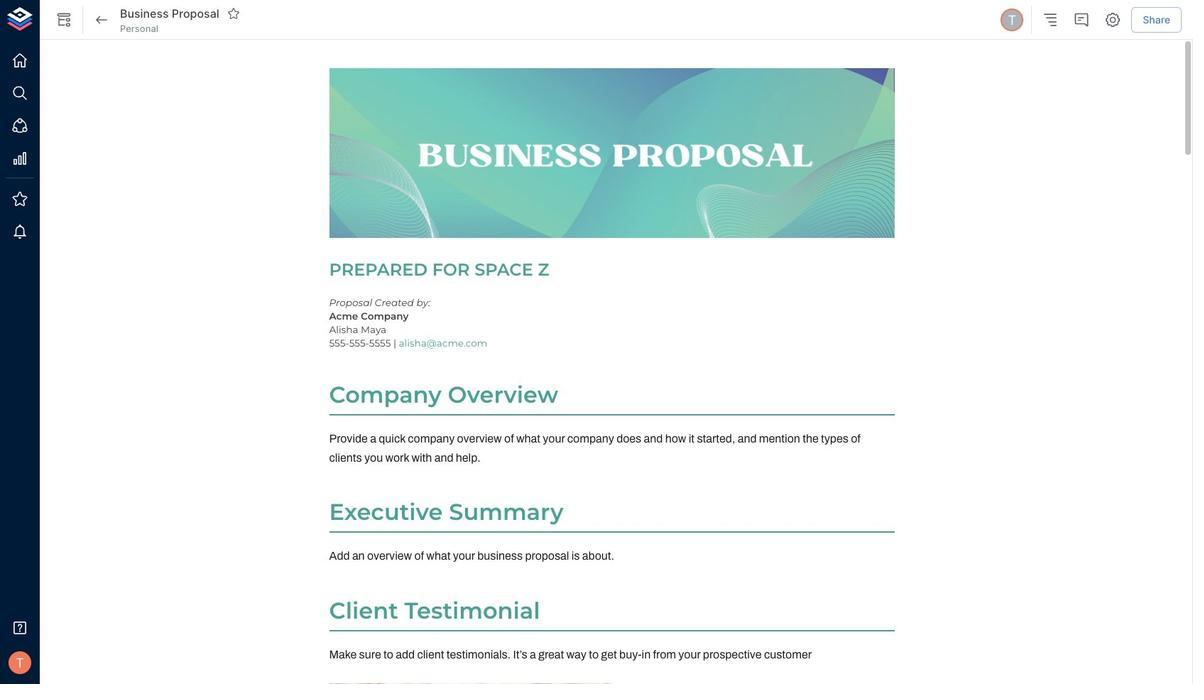 Task type: vqa. For each thing, say whether or not it's contained in the screenshot.
2nd the help image from the bottom of the page
no



Task type: locate. For each thing, give the bounding box(es) containing it.
settings image
[[1105, 11, 1122, 28]]

comments image
[[1074, 11, 1091, 28]]

favorite image
[[227, 7, 240, 20]]



Task type: describe. For each thing, give the bounding box(es) containing it.
go back image
[[93, 11, 110, 28]]

show wiki image
[[55, 11, 72, 28]]

table of contents image
[[1042, 11, 1059, 28]]



